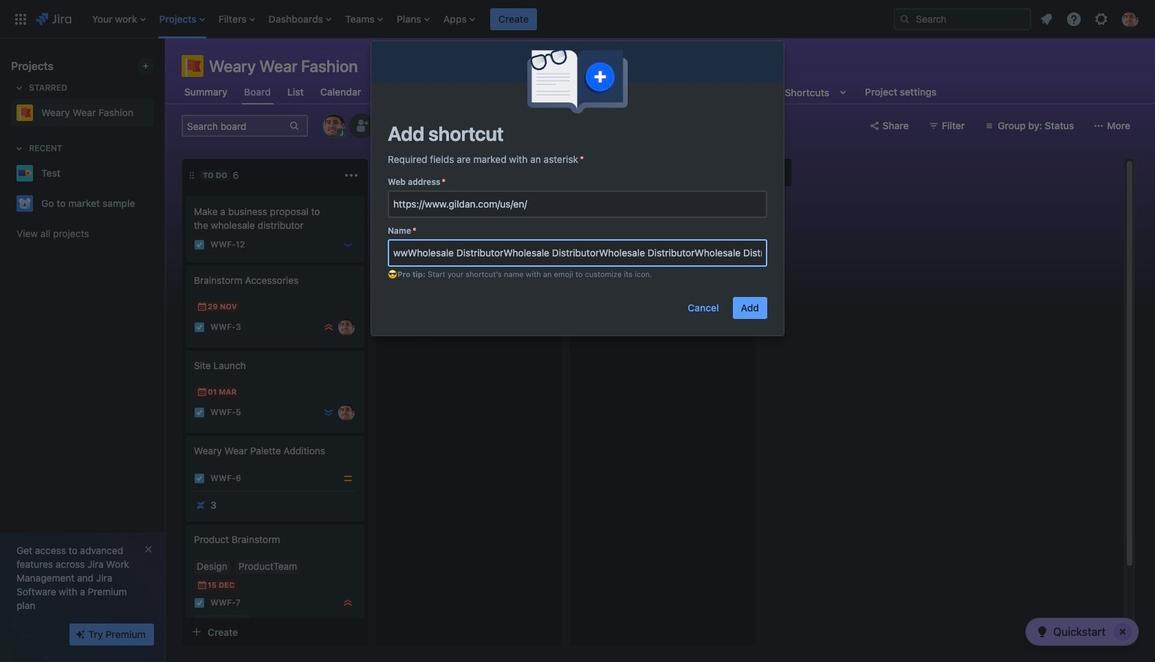 Task type: vqa. For each thing, say whether or not it's contained in the screenshot.
list
yes



Task type: locate. For each thing, give the bounding box(es) containing it.
search image
[[900, 13, 911, 24]]

jira image
[[36, 11, 71, 27], [36, 11, 71, 27]]

2 vertical spatial james peterson image
[[338, 404, 355, 421]]

2 list item from the left
[[155, 0, 209, 38]]

collapse starred projects image
[[11, 80, 28, 96]]

medium image
[[342, 473, 353, 484]]

1 horizontal spatial list
[[1034, 7, 1147, 31]]

tab list
[[173, 80, 948, 105]]

low image
[[342, 239, 353, 250]]

1 list item from the left
[[88, 0, 150, 38]]

1 vertical spatial james peterson image
[[338, 319, 355, 336]]

due date: 15 december 2023 image
[[197, 580, 208, 591], [197, 580, 208, 591]]

due date: 29 november 2023 image
[[197, 301, 208, 312]]

james peterson image for leftmost highest icon
[[338, 319, 355, 336]]

due date: 29 february 2024 image
[[391, 271, 402, 282], [391, 271, 402, 282]]

Search board text field
[[183, 116, 287, 135]]

1 vertical spatial highest image
[[342, 598, 353, 609]]

6 list item from the left
[[393, 0, 434, 38]]

4 task image from the top
[[194, 598, 205, 609]]

Search field
[[894, 8, 1032, 30]]

close premium upgrade banner image
[[143, 544, 154, 555]]

highest image
[[323, 322, 334, 333], [342, 598, 353, 609]]

due date: 29 november 2023 image
[[197, 301, 208, 312]]

banner
[[0, 0, 1155, 39]]

primary element
[[8, 0, 883, 38]]

4 list item from the left
[[265, 0, 336, 38]]

0 vertical spatial highest image
[[323, 322, 334, 333]]

None search field
[[894, 8, 1032, 30]]

due date: 01 march 2024 image
[[197, 386, 208, 397]]

lowest image
[[323, 407, 334, 418]]

task image
[[194, 322, 205, 333], [194, 407, 205, 418], [194, 473, 205, 484], [194, 598, 205, 609]]

list item
[[88, 0, 150, 38], [155, 0, 209, 38], [214, 0, 259, 38], [265, 0, 336, 38], [341, 0, 387, 38], [393, 0, 434, 38], [439, 0, 479, 38], [490, 0, 537, 38]]

2 task image from the top
[[194, 407, 205, 418]]

e.g. http://www.atlassian.com url field
[[389, 192, 766, 217]]

3 list item from the left
[[214, 0, 259, 38]]

james peterson image
[[532, 289, 549, 305], [338, 319, 355, 336], [338, 404, 355, 421]]

list
[[85, 0, 883, 38], [1034, 7, 1147, 31]]

dialog
[[371, 41, 784, 336]]

collapse recent projects image
[[11, 140, 28, 157]]

0 horizontal spatial highest image
[[323, 322, 334, 333]]

task image
[[194, 239, 205, 250]]

0 vertical spatial james peterson image
[[532, 289, 549, 305]]

check image
[[1034, 624, 1051, 640]]

james peterson image for lowest icon
[[338, 404, 355, 421]]



Task type: describe. For each thing, give the bounding box(es) containing it.
5 list item from the left
[[341, 0, 387, 38]]

dismiss quickstart image
[[1112, 621, 1134, 643]]

create column image
[[770, 164, 786, 181]]

8 list item from the left
[[490, 0, 537, 38]]

1 horizontal spatial highest image
[[342, 598, 353, 609]]

1 task image from the top
[[194, 322, 205, 333]]

add people image
[[353, 118, 370, 134]]

7 list item from the left
[[439, 0, 479, 38]]

e.g. Atlassian website field
[[389, 241, 766, 265]]

due date: 01 march 2024 image
[[197, 386, 208, 397]]

3 task image from the top
[[194, 473, 205, 484]]

0 horizontal spatial list
[[85, 0, 883, 38]]

show subtasks image
[[228, 617, 244, 633]]



